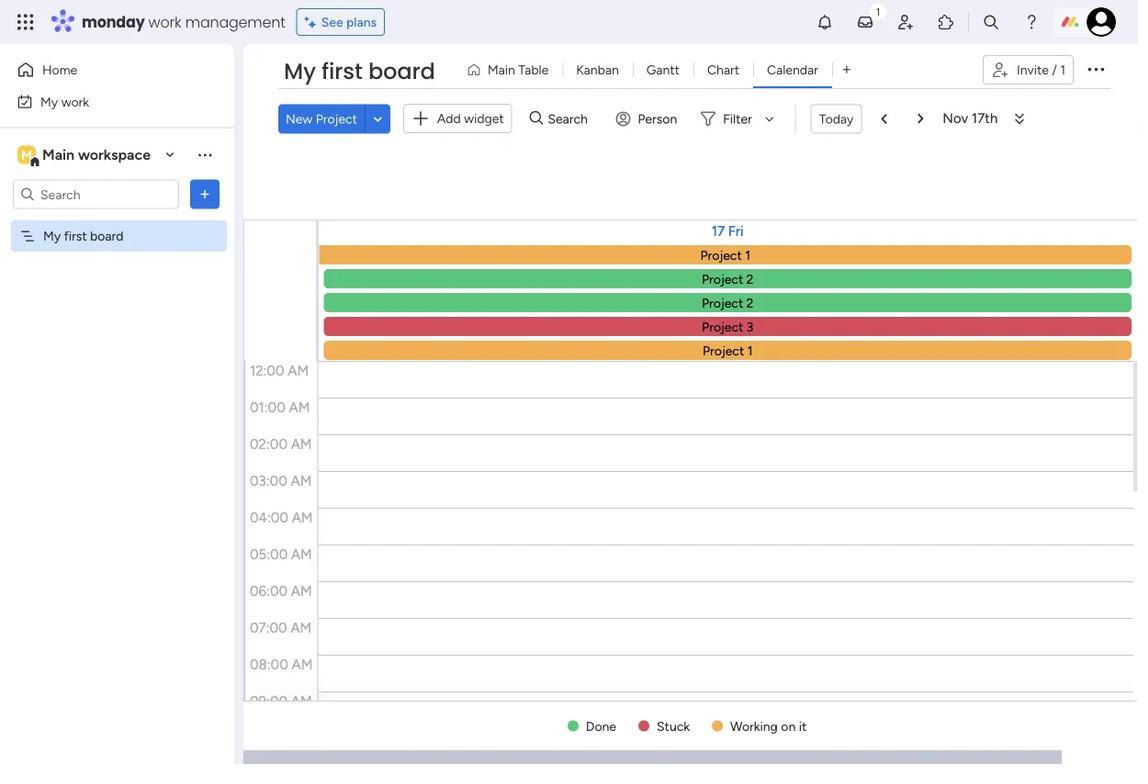 Task type: describe. For each thing, give the bounding box(es) containing it.
/
[[1053, 62, 1058, 78]]

monday
[[82, 11, 145, 32]]

my first board list box
[[0, 217, 234, 500]]

09:00 am
[[250, 694, 312, 710]]

chart
[[708, 62, 740, 78]]

board inside list box
[[90, 228, 124, 244]]

kanban button
[[563, 55, 633, 85]]

widget
[[464, 111, 504, 126]]

m
[[21, 147, 32, 163]]

07:00
[[250, 620, 287, 637]]

my inside my work button
[[40, 94, 58, 109]]

09:00
[[250, 694, 288, 710]]

am for 12:00 am
[[288, 363, 309, 380]]

first inside field
[[322, 56, 363, 87]]

project
[[316, 111, 357, 127]]

08:00
[[250, 657, 288, 674]]

add widget button
[[403, 104, 512, 133]]

07:00 am
[[250, 620, 312, 637]]

plans
[[346, 14, 377, 30]]

03:00
[[250, 473, 287, 490]]

workspace selection element
[[17, 144, 153, 168]]

new project button
[[278, 104, 365, 133]]

select product image
[[17, 13, 35, 31]]

12:00 am
[[250, 363, 309, 380]]

notifications image
[[816, 13, 834, 31]]

am for 01:00 am
[[289, 400, 310, 416]]

am for 07:00 am
[[291, 620, 312, 637]]

add widget
[[437, 111, 504, 126]]

invite
[[1017, 62, 1049, 78]]

1
[[1061, 62, 1066, 78]]

04:00 am
[[250, 510, 313, 527]]

gantt button
[[633, 55, 694, 85]]

17
[[712, 223, 725, 239]]

v2 search image
[[530, 108, 543, 129]]

filter button
[[694, 104, 781, 133]]

invite / 1
[[1017, 62, 1066, 78]]

home
[[42, 62, 77, 78]]

arrow down image
[[759, 108, 781, 130]]

inbox image
[[856, 13, 875, 31]]

kanban
[[576, 62, 619, 78]]

angle down image
[[374, 112, 382, 126]]

new
[[286, 111, 313, 127]]

workspace options image
[[196, 145, 214, 164]]

john smith image
[[1087, 7, 1117, 37]]

1 image
[[870, 1, 887, 22]]

my inside my first board list box
[[43, 228, 61, 244]]

2 list arrow image from the left
[[918, 113, 924, 125]]

17 fri
[[712, 223, 744, 239]]

my work
[[40, 94, 89, 109]]

08:00 am
[[250, 657, 313, 674]]

03:00 am
[[250, 473, 312, 490]]

my work button
[[11, 87, 198, 116]]

board inside field
[[368, 56, 435, 87]]

work for monday
[[148, 11, 182, 32]]

05:00 am
[[250, 547, 312, 563]]

home button
[[11, 55, 198, 85]]

table
[[519, 62, 549, 78]]

Search field
[[543, 106, 599, 132]]

am for 05:00 am
[[291, 547, 312, 563]]

help image
[[1023, 13, 1041, 31]]

today button
[[811, 104, 862, 133]]

see plans button
[[297, 8, 385, 36]]



Task type: locate. For each thing, give the bounding box(es) containing it.
1 horizontal spatial work
[[148, 11, 182, 32]]

0 horizontal spatial my first board
[[43, 228, 124, 244]]

done
[[586, 719, 617, 734]]

main right workspace image
[[42, 146, 74, 164]]

options image right 1
[[1085, 58, 1107, 80]]

on
[[781, 719, 796, 734]]

main
[[488, 62, 515, 78], [42, 146, 74, 164]]

chart button
[[694, 55, 754, 85]]

first up the project at top left
[[322, 56, 363, 87]]

1 vertical spatial board
[[90, 228, 124, 244]]

first down search in workspace field
[[64, 228, 87, 244]]

board up angle down image
[[368, 56, 435, 87]]

main workspace
[[42, 146, 151, 164]]

1 horizontal spatial options image
[[1085, 58, 1107, 80]]

work down home
[[61, 94, 89, 109]]

main table
[[488, 62, 549, 78]]

work right monday
[[148, 11, 182, 32]]

02:00
[[250, 437, 288, 453]]

am right 07:00
[[291, 620, 312, 637]]

my first board down search in workspace field
[[43, 228, 124, 244]]

workspace
[[78, 146, 151, 164]]

my
[[284, 56, 316, 87], [40, 94, 58, 109], [43, 228, 61, 244]]

am right 12:00
[[288, 363, 309, 380]]

Search in workspace field
[[39, 184, 153, 205]]

see
[[321, 14, 343, 30]]

0 vertical spatial my
[[284, 56, 316, 87]]

am right "02:00"
[[291, 437, 312, 453]]

nov 17th
[[943, 110, 998, 127]]

02:00 am
[[250, 437, 312, 453]]

1 horizontal spatial my first board
[[284, 56, 435, 87]]

person button
[[609, 104, 688, 133]]

main left the table
[[488, 62, 515, 78]]

am for 03:00 am
[[291, 473, 312, 490]]

main for main workspace
[[42, 146, 74, 164]]

1 vertical spatial first
[[64, 228, 87, 244]]

apps image
[[937, 13, 956, 31]]

0 horizontal spatial board
[[90, 228, 124, 244]]

2 vertical spatial my
[[43, 228, 61, 244]]

my first board inside field
[[284, 56, 435, 87]]

am right 03:00
[[291, 473, 312, 490]]

04:00
[[250, 510, 289, 527]]

main for main table
[[488, 62, 515, 78]]

0 horizontal spatial options image
[[196, 185, 214, 204]]

filter
[[723, 111, 752, 127]]

am
[[288, 363, 309, 380], [289, 400, 310, 416], [291, 437, 312, 453], [291, 473, 312, 490], [292, 510, 313, 527], [291, 547, 312, 563], [291, 584, 312, 600], [291, 620, 312, 637], [292, 657, 313, 674], [291, 694, 312, 710]]

06:00 am
[[250, 584, 312, 600]]

am right 09:00
[[291, 694, 312, 710]]

0 vertical spatial options image
[[1085, 58, 1107, 80]]

more actions image
[[1011, 110, 1029, 128]]

my down home
[[40, 94, 58, 109]]

my up "new"
[[284, 56, 316, 87]]

board
[[368, 56, 435, 87], [90, 228, 124, 244]]

workspace image
[[17, 145, 36, 165]]

1 horizontal spatial main
[[488, 62, 515, 78]]

options image down the workspace options image
[[196, 185, 214, 204]]

board down search in workspace field
[[90, 228, 124, 244]]

calendar button
[[754, 55, 832, 85]]

add view image
[[843, 63, 851, 77]]

1 vertical spatial options image
[[196, 185, 214, 204]]

work for my
[[61, 94, 89, 109]]

1 horizontal spatial board
[[368, 56, 435, 87]]

17th
[[972, 110, 998, 127]]

main inside button
[[488, 62, 515, 78]]

nov
[[943, 110, 969, 127]]

it
[[799, 719, 807, 734]]

monday work management
[[82, 11, 286, 32]]

12:00
[[250, 363, 285, 380]]

work inside button
[[61, 94, 89, 109]]

am for 02:00 am
[[291, 437, 312, 453]]

management
[[185, 11, 286, 32]]

options image
[[1085, 58, 1107, 80], [196, 185, 214, 204]]

add
[[437, 111, 461, 126]]

1 vertical spatial main
[[42, 146, 74, 164]]

invite / 1 button
[[983, 55, 1074, 85]]

person
[[638, 111, 677, 127]]

today
[[819, 111, 854, 127]]

calendar
[[767, 62, 819, 78]]

list arrow image right today button
[[882, 113, 887, 125]]

0 horizontal spatial first
[[64, 228, 87, 244]]

am right 08:00
[[292, 657, 313, 674]]

1 horizontal spatial first
[[322, 56, 363, 87]]

am right 06:00
[[291, 584, 312, 600]]

working
[[731, 719, 778, 734]]

1 list arrow image from the left
[[882, 113, 887, 125]]

list arrow image
[[882, 113, 887, 125], [918, 113, 924, 125]]

am right the 01:00
[[289, 400, 310, 416]]

my inside my first board field
[[284, 56, 316, 87]]

0 vertical spatial main
[[488, 62, 515, 78]]

06:00
[[250, 584, 288, 600]]

my first board down plans
[[284, 56, 435, 87]]

fri
[[729, 223, 744, 239]]

search everything image
[[982, 13, 1001, 31]]

main table button
[[459, 55, 563, 85]]

1 vertical spatial work
[[61, 94, 89, 109]]

first inside list box
[[64, 228, 87, 244]]

am right '05:00' on the bottom left
[[291, 547, 312, 563]]

my first board inside list box
[[43, 228, 124, 244]]

working on it
[[731, 719, 807, 734]]

see plans
[[321, 14, 377, 30]]

1 horizontal spatial list arrow image
[[918, 113, 924, 125]]

0 horizontal spatial list arrow image
[[882, 113, 887, 125]]

0 vertical spatial my first board
[[284, 56, 435, 87]]

01:00
[[250, 400, 286, 416]]

my first board
[[284, 56, 435, 87], [43, 228, 124, 244]]

main inside workspace selection element
[[42, 146, 74, 164]]

first
[[322, 56, 363, 87], [64, 228, 87, 244]]

my down search in workspace field
[[43, 228, 61, 244]]

05:00
[[250, 547, 288, 563]]

17 fri link
[[712, 223, 744, 239]]

0 horizontal spatial work
[[61, 94, 89, 109]]

am for 04:00 am
[[292, 510, 313, 527]]

1 vertical spatial my
[[40, 94, 58, 109]]

gantt
[[647, 62, 680, 78]]

option
[[0, 220, 234, 223]]

list arrow image left nov on the right top
[[918, 113, 924, 125]]

0 vertical spatial first
[[322, 56, 363, 87]]

invite members image
[[897, 13, 915, 31]]

01:00 am
[[250, 400, 310, 416]]

new project
[[286, 111, 357, 127]]

am for 09:00 am
[[291, 694, 312, 710]]

work
[[148, 11, 182, 32], [61, 94, 89, 109]]

1 vertical spatial my first board
[[43, 228, 124, 244]]

am for 08:00 am
[[292, 657, 313, 674]]

0 vertical spatial board
[[368, 56, 435, 87]]

am for 06:00 am
[[291, 584, 312, 600]]

My first board field
[[279, 56, 440, 87]]

0 vertical spatial work
[[148, 11, 182, 32]]

am right 04:00 at the left bottom of the page
[[292, 510, 313, 527]]

0 horizontal spatial main
[[42, 146, 74, 164]]

stuck
[[657, 719, 690, 734]]



Task type: vqa. For each thing, say whether or not it's contained in the screenshot.
topmost :
no



